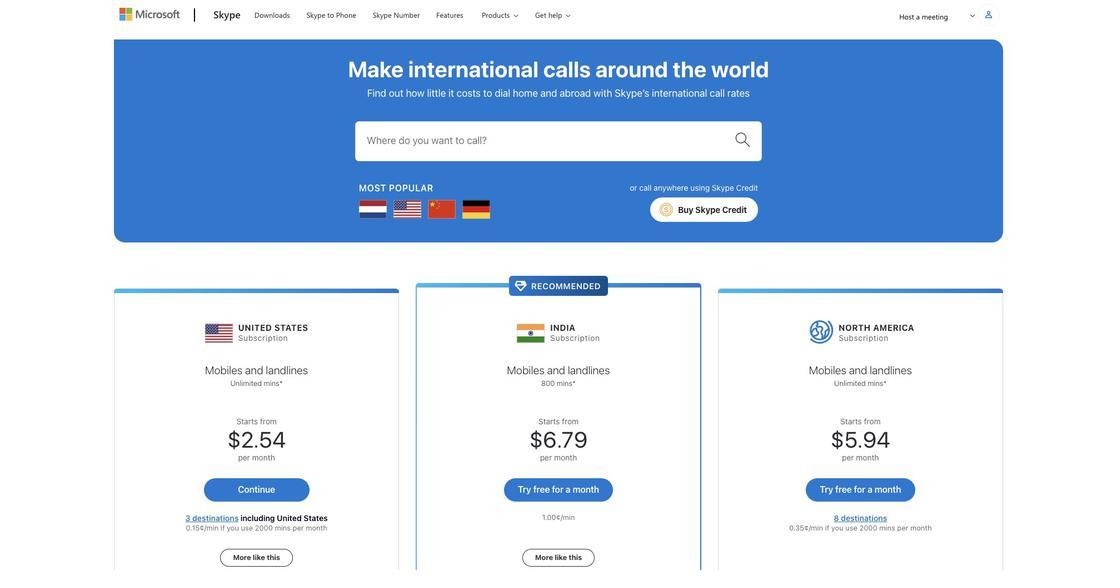 Task type: vqa. For each thing, say whether or not it's contained in the screenshot.
5158
no



Task type: describe. For each thing, give the bounding box(es) containing it.
anywhere
[[654, 183, 689, 192]]

downloads
[[255, 10, 290, 19]]

get help button
[[526, 1, 580, 29]]

you inside 8 destinations 0.35¢/min if you use 2000 mins per month
[[832, 524, 844, 532]]

get
[[536, 10, 547, 19]]

Where do you want to call? text field
[[367, 127, 734, 155]]

products
[[482, 10, 510, 19]]

and for $2.54
[[245, 364, 263, 377]]

skype right buy
[[696, 204, 721, 214]]

using
[[691, 183, 710, 192]]

8 destinations 0.35¢/min if you use 2000 mins per month
[[790, 513, 932, 532]]

0 horizontal spatial call
[[640, 183, 652, 192]]

destinations for $2.54
[[193, 513, 239, 523]]

buy skype credit
[[679, 204, 747, 214]]

more like this for $6.79
[[535, 553, 582, 562]]

calls
[[544, 56, 591, 82]]

make international calls around the world find out how little it costs to dial home and abroad with skype's international call rates
[[348, 56, 770, 99]]

free for $6.79
[[534, 484, 550, 494]]

$5.94
[[831, 426, 891, 452]]

it
[[449, 87, 454, 99]]

per for $2.54
[[238, 453, 250, 462]]

skype number
[[373, 10, 420, 19]]

more like this button for $2.54
[[220, 549, 293, 567]]

* for $6.79
[[573, 379, 576, 388]]

more like this button for $6.79
[[523, 549, 595, 567]]

3 destinations including united states 0.15¢/min if you use 2000 mins per month
[[186, 513, 328, 532]]

skype right using
[[712, 183, 735, 192]]

mins inside 8 destinations 0.35¢/min if you use 2000 mins per month
[[880, 524, 896, 532]]

skype for skype to phone
[[307, 10, 326, 19]]

2000 inside "3 destinations including united states 0.15¢/min if you use 2000 mins per month"
[[255, 524, 273, 532]]

out
[[389, 87, 404, 99]]

a inside host a meeting "link"
[[917, 12, 920, 21]]

buy
[[679, 204, 694, 214]]

how
[[406, 87, 425, 99]]

united inside "3 destinations including united states 0.15¢/min if you use 2000 mins per month"
[[277, 513, 302, 523]]

month inside starts from $6.79 per month
[[554, 453, 577, 462]]

mins for $2.54
[[264, 379, 280, 388]]

destinations for $5.94
[[842, 513, 888, 523]]

* link for $6.79
[[573, 379, 576, 388]]

0.35¢/min
[[790, 524, 824, 532]]

north america subscription
[[839, 323, 915, 343]]

india image
[[517, 314, 545, 348]]

like for $2.54
[[253, 553, 265, 562]]

per for $6.79
[[540, 453, 552, 462]]

netherlands image
[[359, 196, 387, 223]]

8 destinations button
[[834, 513, 888, 523]]

home
[[513, 87, 538, 99]]

try free for a month for $5.94
[[820, 484, 902, 494]]

popular
[[389, 183, 434, 193]]

india
[[551, 323, 576, 333]]

abroad
[[560, 87, 591, 99]]

most
[[359, 183, 387, 193]]

continue link
[[204, 478, 310, 502]]

try free for a month link for $5.94
[[807, 478, 916, 502]]

mins for $5.94
[[868, 379, 884, 388]]

and for $6.79
[[547, 364, 566, 377]]

1.00¢/min
[[543, 513, 575, 522]]

use inside "3 destinations including united states 0.15¢/min if you use 2000 mins per month"
[[241, 524, 253, 532]]

3 destinations button
[[186, 513, 239, 523]]

rates
[[728, 87, 750, 99]]

states inside "3 destinations including united states 0.15¢/min if you use 2000 mins per month"
[[304, 513, 328, 523]]

call inside the "make international calls around the world find out how little it costs to dial home and abroad with skype's international call rates"
[[710, 87, 725, 99]]

800
[[542, 379, 555, 388]]

starts for $6.79
[[539, 417, 560, 426]]

unlimited for $2.54
[[231, 379, 262, 388]]

landlines for $6.79
[[568, 364, 610, 377]]

help
[[549, 10, 563, 19]]

0 vertical spatial united states image
[[394, 196, 422, 223]]

2000 inside 8 destinations 0.35¢/min if you use 2000 mins per month
[[860, 524, 878, 532]]

mobiles and landlines unlimited mins * for $2.54
[[205, 364, 308, 388]]

from for $5.94
[[865, 417, 881, 426]]

to inside the "make international calls around the world find out how little it costs to dial home and abroad with skype's international call rates"
[[484, 87, 493, 99]]

or call anywhere using skype credit
[[630, 183, 759, 192]]

continue
[[238, 484, 275, 494]]

skype to phone
[[307, 10, 357, 19]]

world
[[712, 56, 770, 82]]

host
[[900, 12, 915, 21]]

more for $2.54
[[233, 553, 251, 562]]

per inside "3 destinations including united states 0.15¢/min if you use 2000 mins per month"
[[293, 524, 304, 532]]

meeting
[[922, 12, 949, 21]]

starts from $2.54 per month
[[227, 417, 286, 462]]

host a meeting link
[[890, 2, 958, 31]]

recommended
[[532, 281, 601, 291]]

mobiles and landlines unlimited mins * for $5.94
[[810, 364, 913, 388]]

around
[[596, 56, 669, 82]]

costs
[[457, 87, 481, 99]]

1 horizontal spatial international
[[652, 87, 708, 99]]

1 vertical spatial united states image
[[205, 314, 233, 348]]

united states subscription
[[238, 323, 309, 343]]

this for $6.79
[[569, 553, 582, 562]]

skype number link
[[368, 1, 425, 27]]

more for $6.79
[[535, 553, 553, 562]]

month inside the starts from $2.54 per month
[[252, 453, 275, 462]]

mobiles for $6.79
[[507, 364, 545, 377]]

most popular
[[359, 183, 434, 193]]



Task type: locate. For each thing, give the bounding box(es) containing it.
2 unlimited from the left
[[835, 379, 866, 388]]

call right the or
[[640, 183, 652, 192]]

from inside the starts from $2.54 per month
[[260, 417, 277, 426]]

unlimited for $5.94
[[835, 379, 866, 388]]

credit down or call anywhere using skype credit
[[723, 204, 747, 214]]

destinations inside 8 destinations 0.35¢/min if you use 2000 mins per month
[[842, 513, 888, 523]]

0 vertical spatial international
[[409, 56, 539, 82]]

0 horizontal spatial unlimited
[[231, 379, 262, 388]]

mobiles and landlines unlimited mins * down the north america subscription
[[810, 364, 913, 388]]

mins inside "3 destinations including united states 0.15¢/min if you use 2000 mins per month"
[[275, 524, 291, 532]]

1 more like this button from the left
[[220, 549, 293, 567]]

mins down including
[[275, 524, 291, 532]]

the
[[673, 56, 707, 82]]

or
[[630, 183, 638, 192]]

0 horizontal spatial more like this button
[[220, 549, 293, 567]]

2 horizontal spatial * link
[[884, 379, 887, 388]]

0 horizontal spatial united states image
[[205, 314, 233, 348]]

skype to phone link
[[302, 1, 362, 27]]

mobiles and landlines 800 mins *
[[507, 364, 610, 388]]

skype's
[[615, 87, 650, 99]]

0 horizontal spatial more
[[233, 553, 251, 562]]

united states image left united states subscription
[[205, 314, 233, 348]]

1 for from the left
[[552, 484, 564, 494]]

mobiles and landlines unlimited mins *
[[205, 364, 308, 388], [810, 364, 913, 388]]

mins down the north america subscription
[[868, 379, 884, 388]]

0 horizontal spatial this
[[267, 553, 280, 562]]

* down united states subscription
[[280, 379, 283, 388]]

international up the costs
[[409, 56, 539, 82]]

1 unlimited from the left
[[231, 379, 262, 388]]

skype for skype
[[214, 8, 241, 21]]

international down the
[[652, 87, 708, 99]]

3 from from the left
[[865, 417, 881, 426]]

per inside the starts from $2.54 per month
[[238, 453, 250, 462]]

states
[[275, 323, 309, 333], [304, 513, 328, 523]]

* link right 800
[[573, 379, 576, 388]]

*
[[280, 379, 283, 388], [573, 379, 576, 388], [884, 379, 887, 388]]

mins
[[264, 379, 280, 388], [557, 379, 573, 388], [868, 379, 884, 388], [275, 524, 291, 532], [880, 524, 896, 532]]

skype left downloads
[[214, 8, 241, 21]]

1 horizontal spatial use
[[846, 524, 858, 532]]

2 more from the left
[[535, 553, 553, 562]]

1 horizontal spatial call
[[710, 87, 725, 99]]

2 this from the left
[[569, 553, 582, 562]]

1 horizontal spatial * link
[[573, 379, 576, 388]]

landlines down 'india subscription'
[[568, 364, 610, 377]]

2 * link from the left
[[573, 379, 576, 388]]

1 this from the left
[[267, 553, 280, 562]]

0 horizontal spatial for
[[552, 484, 564, 494]]

starts for $2.54
[[237, 417, 258, 426]]

3 * from the left
[[884, 379, 887, 388]]

use down including
[[241, 524, 253, 532]]

credit
[[737, 183, 759, 192], [723, 204, 747, 214]]

1 horizontal spatial 2000
[[860, 524, 878, 532]]

2 landlines from the left
[[568, 364, 610, 377]]

1 vertical spatial united
[[277, 513, 302, 523]]

free for $5.94
[[836, 484, 852, 494]]

0 vertical spatial credit
[[737, 183, 759, 192]]

credit up buy skype credit
[[737, 183, 759, 192]]

0 horizontal spatial international
[[409, 56, 539, 82]]

search image
[[735, 132, 751, 147]]

starts inside starts from $5.94 per month
[[841, 417, 862, 426]]

this down "1.00¢/min"
[[569, 553, 582, 562]]

0 horizontal spatial you
[[227, 524, 239, 532]]

2 if from the left
[[826, 524, 830, 532]]

mobiles inside 'mobiles and landlines 800 mins *'
[[507, 364, 545, 377]]

1 if from the left
[[221, 524, 225, 532]]

3 mobiles from the left
[[810, 364, 847, 377]]

0 horizontal spatial use
[[241, 524, 253, 532]]

try free for a month up 8 destinations button
[[820, 484, 902, 494]]

for for $6.79
[[552, 484, 564, 494]]

little
[[427, 87, 446, 99]]

to left dial on the left top of page
[[484, 87, 493, 99]]

1 horizontal spatial to
[[484, 87, 493, 99]]

try free for a month link for $6.79
[[504, 478, 614, 502]]

2 subscription from the left
[[551, 333, 601, 343]]

like down "3 destinations including united states 0.15¢/min if you use 2000 mins per month"
[[253, 553, 265, 562]]

like for $6.79
[[555, 553, 567, 562]]

starts inside starts from $6.79 per month
[[539, 417, 560, 426]]

skype link
[[208, 1, 246, 31]]

subscription
[[238, 333, 288, 343], [551, 333, 601, 343], [839, 333, 889, 343]]

8
[[834, 513, 840, 523]]

a up "1.00¢/min"
[[566, 484, 571, 494]]

1 2000 from the left
[[255, 524, 273, 532]]

2000 down 8 destinations button
[[860, 524, 878, 532]]

and for $5.94
[[850, 364, 868, 377]]

for up "1.00¢/min"
[[552, 484, 564, 494]]

united states image down popular at the left
[[394, 196, 422, 223]]

1 horizontal spatial try free for a month
[[820, 484, 902, 494]]

1 you from the left
[[227, 524, 239, 532]]

use down 8 destinations button
[[846, 524, 858, 532]]

and right home at the left top of page
[[541, 87, 558, 99]]

per inside 8 destinations 0.35¢/min if you use 2000 mins per month
[[898, 524, 909, 532]]

dial
[[495, 87, 511, 99]]

2 free from the left
[[836, 484, 852, 494]]

2 horizontal spatial a
[[917, 12, 920, 21]]

starts for $5.94
[[841, 417, 862, 426]]

from inside starts from $5.94 per month
[[865, 417, 881, 426]]

1 vertical spatial credit
[[723, 204, 747, 214]]

1 horizontal spatial united
[[277, 513, 302, 523]]

india subscription
[[551, 323, 601, 343]]

starts
[[237, 417, 258, 426], [539, 417, 560, 426], [841, 417, 862, 426]]

0 horizontal spatial starts
[[237, 417, 258, 426]]

0 horizontal spatial from
[[260, 417, 277, 426]]

this for $2.54
[[267, 553, 280, 562]]

2 try free for a month link from the left
[[807, 478, 916, 502]]

international
[[409, 56, 539, 82], [652, 87, 708, 99]]

like
[[253, 553, 265, 562], [555, 553, 567, 562]]

1 starts from the left
[[237, 417, 258, 426]]

1 horizontal spatial mobiles and landlines unlimited mins *
[[810, 364, 913, 388]]

1 vertical spatial international
[[652, 87, 708, 99]]

for up 8 destinations button
[[854, 484, 866, 494]]

0 horizontal spatial destinations
[[193, 513, 239, 523]]

per for $5.94
[[843, 453, 855, 462]]

2 more like this button from the left
[[523, 549, 595, 567]]

2 horizontal spatial starts
[[841, 417, 862, 426]]

phone
[[336, 10, 357, 19]]

0 horizontal spatial free
[[534, 484, 550, 494]]

1 vertical spatial states
[[304, 513, 328, 523]]

1 horizontal spatial landlines
[[568, 364, 610, 377]]

2 for from the left
[[854, 484, 866, 494]]

north
[[839, 323, 871, 333]]

use
[[241, 524, 253, 532], [846, 524, 858, 532]]

skype for skype number
[[373, 10, 392, 19]]

0 horizontal spatial to
[[328, 10, 334, 19]]

per inside starts from $6.79 per month
[[540, 453, 552, 462]]

more down "3 destinations including united states 0.15¢/min if you use 2000 mins per month"
[[233, 553, 251, 562]]

more like this down "1.00¢/min"
[[535, 553, 582, 562]]

you down 8
[[832, 524, 844, 532]]

find
[[367, 87, 387, 99]]

united inside united states subscription
[[238, 323, 272, 333]]

free up 8
[[836, 484, 852, 494]]

0 horizontal spatial try free for a month link
[[504, 478, 614, 502]]

1 destinations from the left
[[193, 513, 239, 523]]

* for $5.94
[[884, 379, 887, 388]]

* for $2.54
[[280, 379, 283, 388]]

this down "3 destinations including united states 0.15¢/min if you use 2000 mins per month"
[[267, 553, 280, 562]]

features
[[437, 10, 464, 19]]

1 horizontal spatial try free for a month link
[[807, 478, 916, 502]]

destinations right 8
[[842, 513, 888, 523]]

mins inside 'mobiles and landlines 800 mins *'
[[557, 379, 573, 388]]

2 starts from the left
[[539, 417, 560, 426]]

2 try free for a month from the left
[[820, 484, 902, 494]]

like down "1.00¢/min"
[[555, 553, 567, 562]]

try free for a month for $6.79
[[518, 484, 600, 494]]

if
[[221, 524, 225, 532], [826, 524, 830, 532]]

2 horizontal spatial from
[[865, 417, 881, 426]]

buy skype credit link
[[651, 197, 759, 222], [651, 197, 759, 222]]

more like this button down "3 destinations including united states 0.15¢/min if you use 2000 mins per month"
[[220, 549, 293, 567]]

get help
[[536, 10, 563, 19]]

starts from $6.79 per month
[[530, 417, 588, 462]]

skype left phone on the top
[[307, 10, 326, 19]]

2 horizontal spatial landlines
[[870, 364, 913, 377]]

from inside starts from $6.79 per month
[[562, 417, 579, 426]]

$6.79
[[530, 426, 588, 452]]

destinations inside "3 destinations including united states 0.15¢/min if you use 2000 mins per month"
[[193, 513, 239, 523]]

0 horizontal spatial mobiles and landlines unlimited mins *
[[205, 364, 308, 388]]

a up 8 destinations button
[[868, 484, 873, 494]]

try free for a month link up 8 destinations button
[[807, 478, 916, 502]]

2 mobiles and landlines unlimited mins * from the left
[[810, 364, 913, 388]]

month inside "3 destinations including united states 0.15¢/min if you use 2000 mins per month"
[[306, 524, 328, 532]]

1 horizontal spatial a
[[868, 484, 873, 494]]

subscription for united
[[238, 333, 288, 343]]

and up 800
[[547, 364, 566, 377]]

per
[[238, 453, 250, 462], [540, 453, 552, 462], [843, 453, 855, 462], [293, 524, 304, 532], [898, 524, 909, 532]]

you
[[227, 524, 239, 532], [832, 524, 844, 532]]

and inside the "make international calls around the world find out how little it costs to dial home and abroad with skype's international call rates"
[[541, 87, 558, 99]]

call left 'rates'
[[710, 87, 725, 99]]

mobiles for $5.94
[[810, 364, 847, 377]]

1 vertical spatial call
[[640, 183, 652, 192]]

free up "1.00¢/min"
[[534, 484, 550, 494]]

to left phone on the top
[[328, 10, 334, 19]]

month
[[252, 453, 275, 462], [554, 453, 577, 462], [857, 453, 880, 462], [573, 484, 600, 494], [875, 484, 902, 494], [306, 524, 328, 532], [911, 524, 932, 532]]

microsoft image
[[120, 8, 180, 21]]

downloads link
[[250, 1, 295, 27]]

number
[[394, 10, 420, 19]]

1 horizontal spatial mobiles
[[507, 364, 545, 377]]

landlines
[[266, 364, 308, 377], [568, 364, 610, 377], [870, 364, 913, 377]]

destinations
[[193, 513, 239, 523], [842, 513, 888, 523]]

make
[[348, 56, 404, 82]]

to
[[328, 10, 334, 19], [484, 87, 493, 99]]

1 horizontal spatial destinations
[[842, 513, 888, 523]]

0 horizontal spatial 2000
[[255, 524, 273, 532]]

call
[[710, 87, 725, 99], [640, 183, 652, 192]]

if down 3 destinations button
[[221, 524, 225, 532]]

try for $5.94
[[820, 484, 834, 494]]

germany image
[[463, 196, 491, 223]]

1 mobiles from the left
[[205, 364, 243, 377]]

subscription inside united states subscription
[[238, 333, 288, 343]]

a for $6.79
[[566, 484, 571, 494]]

3
[[186, 513, 191, 523]]

3 subscription from the left
[[839, 333, 889, 343]]

more
[[233, 553, 251, 562], [535, 553, 553, 562]]

0 horizontal spatial a
[[566, 484, 571, 494]]

0 vertical spatial united
[[238, 323, 272, 333]]

more like this for $2.54
[[233, 553, 280, 562]]

1 like from the left
[[253, 553, 265, 562]]

mins for $6.79
[[557, 379, 573, 388]]

1 subscription from the left
[[238, 333, 288, 343]]

1 landlines from the left
[[266, 364, 308, 377]]

2 from from the left
[[562, 417, 579, 426]]

1 horizontal spatial unlimited
[[835, 379, 866, 388]]

more down "1.00¢/min"
[[535, 553, 553, 562]]

landlines down the north america subscription
[[870, 364, 913, 377]]

1 horizontal spatial more like this button
[[523, 549, 595, 567]]

unlimited
[[231, 379, 262, 388], [835, 379, 866, 388]]

0 horizontal spatial if
[[221, 524, 225, 532]]

2 horizontal spatial mobiles
[[810, 364, 847, 377]]

* link for $2.54
[[280, 379, 283, 388]]

a for $5.94
[[868, 484, 873, 494]]

1 horizontal spatial this
[[569, 553, 582, 562]]

subscription for north
[[839, 333, 889, 343]]

1 mobiles and landlines unlimited mins * from the left
[[205, 364, 308, 388]]

1 horizontal spatial you
[[832, 524, 844, 532]]

starts from $5.94 per month
[[831, 417, 891, 462]]

china image
[[428, 196, 456, 223]]

1 horizontal spatial more
[[535, 553, 553, 562]]

mobiles for $2.54
[[205, 364, 243, 377]]

month inside starts from $5.94 per month
[[857, 453, 880, 462]]

3 landlines from the left
[[870, 364, 913, 377]]

1 horizontal spatial for
[[854, 484, 866, 494]]

0 horizontal spatial try free for a month
[[518, 484, 600, 494]]

0 vertical spatial states
[[275, 323, 309, 333]]

2 use from the left
[[846, 524, 858, 532]]

skype inside 'link'
[[373, 10, 392, 19]]

for for $5.94
[[854, 484, 866, 494]]

1 try from the left
[[518, 484, 532, 494]]

a right host
[[917, 12, 920, 21]]

if inside 8 destinations 0.35¢/min if you use 2000 mins per month
[[826, 524, 830, 532]]

0 horizontal spatial *
[[280, 379, 283, 388]]

starts inside the starts from $2.54 per month
[[237, 417, 258, 426]]

$2.54
[[227, 426, 286, 452]]

2 you from the left
[[832, 524, 844, 532]]

0 horizontal spatial landlines
[[266, 364, 308, 377]]

try free for a month link up "1.00¢/min"
[[504, 478, 614, 502]]

1 horizontal spatial subscription
[[551, 333, 601, 343]]

0.15¢/min
[[186, 524, 219, 532]]

including
[[241, 513, 275, 523]]

2000 down including
[[255, 524, 273, 532]]

mobiles
[[205, 364, 243, 377], [507, 364, 545, 377], [810, 364, 847, 377]]

1 more like this from the left
[[233, 553, 280, 562]]

1 horizontal spatial free
[[836, 484, 852, 494]]

landlines for $5.94
[[870, 364, 913, 377]]

mins down united states subscription
[[264, 379, 280, 388]]

2 more like this from the left
[[535, 553, 582, 562]]

2 like from the left
[[555, 553, 567, 562]]

2000
[[255, 524, 273, 532], [860, 524, 878, 532]]

more like this button down "1.00¢/min"
[[523, 549, 595, 567]]

0 horizontal spatial more like this
[[233, 553, 280, 562]]

2 try from the left
[[820, 484, 834, 494]]

america
[[874, 323, 915, 333]]

1 free from the left
[[534, 484, 550, 494]]

with
[[594, 87, 613, 99]]

1 horizontal spatial if
[[826, 524, 830, 532]]

1 try free for a month link from the left
[[504, 478, 614, 502]]

3 starts from the left
[[841, 417, 862, 426]]

landlines down united states subscription
[[266, 364, 308, 377]]

2 destinations from the left
[[842, 513, 888, 523]]

subscription inside the north america subscription
[[839, 333, 889, 343]]

and down united states subscription
[[245, 364, 263, 377]]

0 horizontal spatial mobiles
[[205, 364, 243, 377]]

try for $6.79
[[518, 484, 532, 494]]

from for $6.79
[[562, 417, 579, 426]]

* right 800
[[573, 379, 576, 388]]

1 horizontal spatial from
[[562, 417, 579, 426]]

mobiles and landlines unlimited mins * down united states subscription
[[205, 364, 308, 388]]

landlines for $2.54
[[266, 364, 308, 377]]

0 horizontal spatial united
[[238, 323, 272, 333]]

* down the north america subscription
[[884, 379, 887, 388]]

2 horizontal spatial subscription
[[839, 333, 889, 343]]

* link
[[280, 379, 283, 388], [573, 379, 576, 388], [884, 379, 887, 388]]

host a meeting
[[900, 12, 949, 21]]

1 horizontal spatial starts
[[539, 417, 560, 426]]

1 more from the left
[[233, 553, 251, 562]]

0 vertical spatial to
[[328, 10, 334, 19]]

states inside united states subscription
[[275, 323, 309, 333]]

1 * from the left
[[280, 379, 283, 388]]

landlines inside 'mobiles and landlines 800 mins *'
[[568, 364, 610, 377]]

if inside "3 destinations including united states 0.15¢/min if you use 2000 mins per month"
[[221, 524, 225, 532]]

skype left number
[[373, 10, 392, 19]]

try free for a month
[[518, 484, 600, 494], [820, 484, 902, 494]]

1 horizontal spatial like
[[555, 553, 567, 562]]

try free for a month link
[[504, 478, 614, 502], [807, 478, 916, 502]]

and
[[541, 87, 558, 99], [245, 364, 263, 377], [547, 364, 566, 377], [850, 364, 868, 377]]

and down the north america subscription
[[850, 364, 868, 377]]

1 use from the left
[[241, 524, 253, 532]]

mins right 800
[[557, 379, 573, 388]]

and inside 'mobiles and landlines 800 mins *'
[[547, 364, 566, 377]]

you inside "3 destinations including united states 0.15¢/min if you use 2000 mins per month"
[[227, 524, 239, 532]]

2 2000 from the left
[[860, 524, 878, 532]]

this
[[267, 553, 280, 562], [569, 553, 582, 562]]

more like this down "3 destinations including united states 0.15¢/min if you use 2000 mins per month"
[[233, 553, 280, 562]]

if right 0.35¢/min
[[826, 524, 830, 532]]

from for $2.54
[[260, 417, 277, 426]]

1 horizontal spatial try
[[820, 484, 834, 494]]

0 vertical spatial call
[[710, 87, 725, 99]]

features link
[[432, 1, 469, 27]]

* link for $5.94
[[884, 379, 887, 388]]

2 mobiles from the left
[[507, 364, 545, 377]]

month inside 8 destinations 0.35¢/min if you use 2000 mins per month
[[911, 524, 932, 532]]

per inside starts from $5.94 per month
[[843, 453, 855, 462]]

1 vertical spatial to
[[484, 87, 493, 99]]

0 horizontal spatial try
[[518, 484, 532, 494]]

1 horizontal spatial united states image
[[394, 196, 422, 223]]

1 from from the left
[[260, 417, 277, 426]]

from
[[260, 417, 277, 426], [562, 417, 579, 426], [865, 417, 881, 426]]

try free for a month up "1.00¢/min"
[[518, 484, 600, 494]]

for
[[552, 484, 564, 494], [854, 484, 866, 494]]

3 * link from the left
[[884, 379, 887, 388]]

0 horizontal spatial subscription
[[238, 333, 288, 343]]

1 horizontal spatial *
[[573, 379, 576, 388]]

* link down the north america subscription
[[884, 379, 887, 388]]

1 * link from the left
[[280, 379, 283, 388]]

0 horizontal spatial like
[[253, 553, 265, 562]]

1 try free for a month from the left
[[518, 484, 600, 494]]

2 * from the left
[[573, 379, 576, 388]]

skype
[[214, 8, 241, 21], [307, 10, 326, 19], [373, 10, 392, 19], [712, 183, 735, 192], [696, 204, 721, 214]]

more like this button
[[220, 549, 293, 567], [523, 549, 595, 567]]

mins down 8 destinations button
[[880, 524, 896, 532]]

destinations up 0.15¢/min
[[193, 513, 239, 523]]

more like this
[[233, 553, 280, 562], [535, 553, 582, 562]]

* link down united states subscription
[[280, 379, 283, 388]]

0 horizontal spatial * link
[[280, 379, 283, 388]]

use inside 8 destinations 0.35¢/min if you use 2000 mins per month
[[846, 524, 858, 532]]

united states image
[[394, 196, 422, 223], [205, 314, 233, 348]]

you down 3 destinations button
[[227, 524, 239, 532]]

2 horizontal spatial *
[[884, 379, 887, 388]]

1 horizontal spatial more like this
[[535, 553, 582, 562]]

* inside 'mobiles and landlines 800 mins *'
[[573, 379, 576, 388]]

products button
[[473, 1, 527, 29]]



